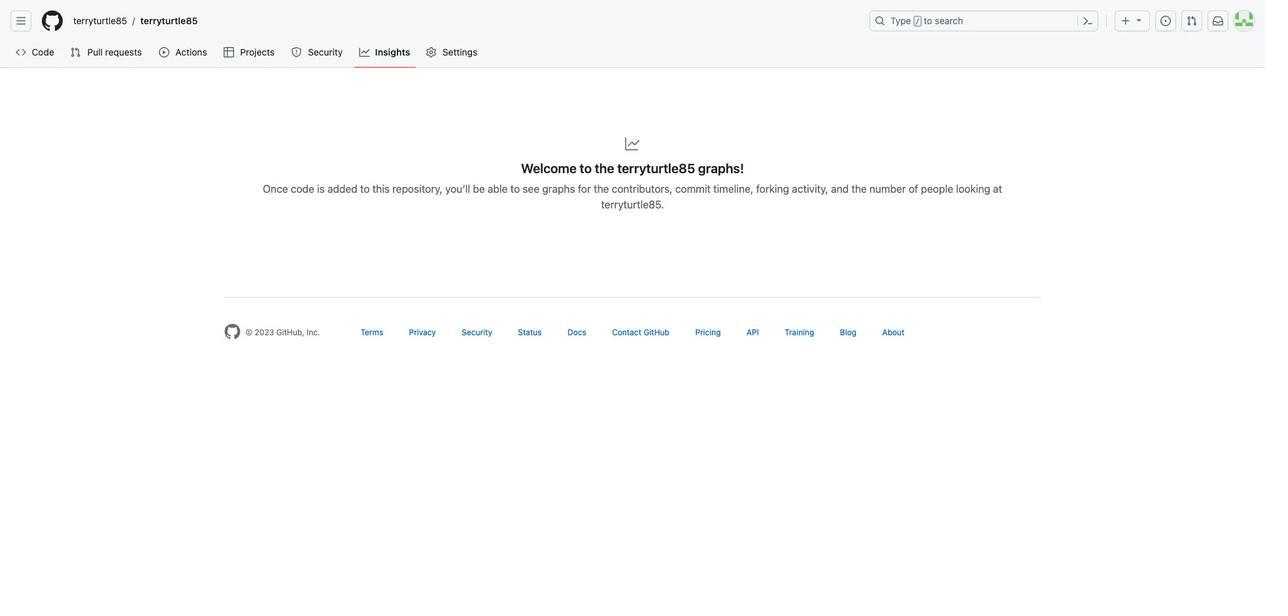 Task type: describe. For each thing, give the bounding box(es) containing it.
terms
[[361, 328, 383, 337]]

actions
[[176, 47, 207, 58]]

status link
[[518, 328, 542, 337]]

of
[[909, 183, 919, 195]]

is
[[317, 183, 325, 195]]

0 horizontal spatial terryturtle85
[[73, 15, 127, 26]]

/ for type
[[916, 17, 920, 26]]

docs
[[568, 328, 587, 337]]

git pull request image
[[1187, 16, 1198, 26]]

list containing terryturtle85 / terryturtle85
[[68, 10, 862, 31]]

graphs
[[542, 183, 575, 195]]

plus image
[[1121, 16, 1132, 26]]

© 2023 github, inc.
[[246, 328, 320, 337]]

api
[[747, 328, 759, 337]]

forking
[[757, 183, 790, 195]]

terryturtle85 / terryturtle85
[[73, 15, 198, 26]]

able
[[488, 183, 508, 195]]

inc.
[[307, 328, 320, 337]]

requests
[[105, 47, 142, 58]]

settings link
[[421, 43, 484, 62]]

1 horizontal spatial terryturtle85
[[140, 15, 198, 26]]

blog link
[[840, 328, 857, 337]]

about
[[883, 328, 905, 337]]

contact github link
[[612, 328, 670, 337]]

gear image
[[426, 47, 437, 58]]

privacy
[[409, 328, 436, 337]]

number
[[870, 183, 906, 195]]

contact
[[612, 328, 642, 337]]

notifications image
[[1213, 16, 1224, 26]]

/ for terryturtle85
[[132, 15, 135, 26]]

2 terryturtle85 link from the left
[[135, 10, 203, 31]]

projects link
[[218, 43, 281, 62]]

pull
[[87, 47, 103, 58]]

to up for
[[580, 161, 592, 176]]

added
[[328, 183, 358, 195]]

pricing
[[696, 328, 721, 337]]

to left search
[[924, 15, 933, 26]]

for
[[578, 183, 591, 195]]

graph image
[[625, 136, 641, 152]]

graph image
[[360, 47, 370, 58]]

timeline,
[[714, 183, 754, 195]]

insights
[[375, 47, 410, 58]]

search
[[935, 15, 964, 26]]

0 horizontal spatial security
[[308, 47, 343, 58]]

command palette image
[[1083, 16, 1094, 26]]

settings
[[443, 47, 478, 58]]



Task type: vqa. For each thing, say whether or not it's contained in the screenshot.
pull requests link
yes



Task type: locate. For each thing, give the bounding box(es) containing it.
graphs!
[[698, 161, 744, 176]]

github,
[[276, 328, 305, 337]]

triangle down image
[[1134, 15, 1145, 25]]

0 vertical spatial security
[[308, 47, 343, 58]]

about link
[[883, 328, 905, 337]]

homepage image
[[42, 10, 63, 31], [225, 324, 240, 340]]

terryturtle85
[[73, 15, 127, 26], [140, 15, 198, 26], [618, 161, 695, 176]]

at
[[994, 183, 1003, 195]]

insights link
[[354, 43, 416, 62]]

list
[[68, 10, 862, 31]]

to
[[924, 15, 933, 26], [580, 161, 592, 176], [360, 183, 370, 195], [511, 183, 520, 195]]

terryturtle85 up pull
[[73, 15, 127, 26]]

2 horizontal spatial terryturtle85
[[618, 161, 695, 176]]

projects
[[240, 47, 275, 58]]

terryturtle85 up play icon
[[140, 15, 198, 26]]

0 horizontal spatial security link
[[286, 43, 349, 62]]

git pull request image
[[70, 47, 81, 58]]

contributors,
[[612, 183, 673, 195]]

/ up requests
[[132, 15, 135, 26]]

0 horizontal spatial homepage image
[[42, 10, 63, 31]]

1 horizontal spatial terryturtle85 link
[[135, 10, 203, 31]]

/ inside terryturtle85 / terryturtle85
[[132, 15, 135, 26]]

code link
[[10, 43, 60, 62]]

pull requests
[[87, 47, 142, 58]]

repository,
[[393, 183, 443, 195]]

security
[[308, 47, 343, 58], [462, 328, 493, 337]]

1 horizontal spatial /
[[916, 17, 920, 26]]

blog
[[840, 328, 857, 337]]

github
[[644, 328, 670, 337]]

1 vertical spatial security
[[462, 328, 493, 337]]

privacy link
[[409, 328, 436, 337]]

pull requests link
[[65, 43, 149, 62]]

2023
[[255, 328, 274, 337]]

training
[[785, 328, 815, 337]]

docs link
[[568, 328, 587, 337]]

terryturtle85 inside welcome to the terryturtle85 graphs! once code is added to this repository, you'll be able to see graphs for the contributors, commit timeline, forking activity, and the number of people looking at terryturtle85.
[[618, 161, 695, 176]]

terryturtle85 link up play icon
[[135, 10, 203, 31]]

commit
[[676, 183, 711, 195]]

1 terryturtle85 link from the left
[[68, 10, 132, 31]]

terryturtle85 link up pull
[[68, 10, 132, 31]]

security link
[[286, 43, 349, 62], [462, 328, 493, 337]]

welcome
[[521, 161, 577, 176]]

terms link
[[361, 328, 383, 337]]

0 horizontal spatial terryturtle85 link
[[68, 10, 132, 31]]

people
[[921, 183, 954, 195]]

to left see
[[511, 183, 520, 195]]

actions link
[[154, 43, 213, 62]]

this
[[373, 183, 390, 195]]

issue opened image
[[1161, 16, 1172, 26]]

code
[[291, 183, 315, 195]]

/
[[132, 15, 135, 26], [916, 17, 920, 26]]

pricing link
[[696, 328, 721, 337]]

status
[[518, 328, 542, 337]]

table image
[[224, 47, 234, 58]]

1 horizontal spatial homepage image
[[225, 324, 240, 340]]

looking
[[957, 183, 991, 195]]

terryturtle85 link
[[68, 10, 132, 31], [135, 10, 203, 31]]

homepage image up code
[[42, 10, 63, 31]]

/ inside type / to search
[[916, 17, 920, 26]]

activity,
[[792, 183, 829, 195]]

the
[[595, 161, 615, 176], [594, 183, 609, 195], [852, 183, 867, 195]]

the right for
[[594, 183, 609, 195]]

be
[[473, 183, 485, 195]]

to left this
[[360, 183, 370, 195]]

play image
[[159, 47, 170, 58]]

0 vertical spatial security link
[[286, 43, 349, 62]]

1 horizontal spatial security
[[462, 328, 493, 337]]

code image
[[16, 47, 26, 58]]

terryturtle85.
[[601, 198, 664, 211]]

type / to search
[[891, 15, 964, 26]]

homepage image left ©
[[225, 324, 240, 340]]

security left the status link
[[462, 328, 493, 337]]

1 vertical spatial homepage image
[[225, 324, 240, 340]]

training link
[[785, 328, 815, 337]]

code
[[32, 47, 54, 58]]

and
[[831, 183, 849, 195]]

/ right type
[[916, 17, 920, 26]]

0 vertical spatial homepage image
[[42, 10, 63, 31]]

the up contributors,
[[595, 161, 615, 176]]

shield image
[[291, 47, 302, 58]]

security link left the status link
[[462, 328, 493, 337]]

©
[[246, 328, 253, 337]]

the right and at the right of the page
[[852, 183, 867, 195]]

security right shield icon
[[308, 47, 343, 58]]

security link left graph image
[[286, 43, 349, 62]]

0 horizontal spatial /
[[132, 15, 135, 26]]

you'll
[[446, 183, 470, 195]]

see
[[523, 183, 540, 195]]

contact github
[[612, 328, 670, 337]]

1 vertical spatial security link
[[462, 328, 493, 337]]

api link
[[747, 328, 759, 337]]

type
[[891, 15, 912, 26]]

1 horizontal spatial security link
[[462, 328, 493, 337]]

welcome to the terryturtle85 graphs! once code is added to this repository, you'll be able to see graphs for the contributors, commit timeline, forking activity, and the number of people looking at terryturtle85.
[[263, 161, 1003, 211]]

once
[[263, 183, 288, 195]]

terryturtle85 up contributors,
[[618, 161, 695, 176]]



